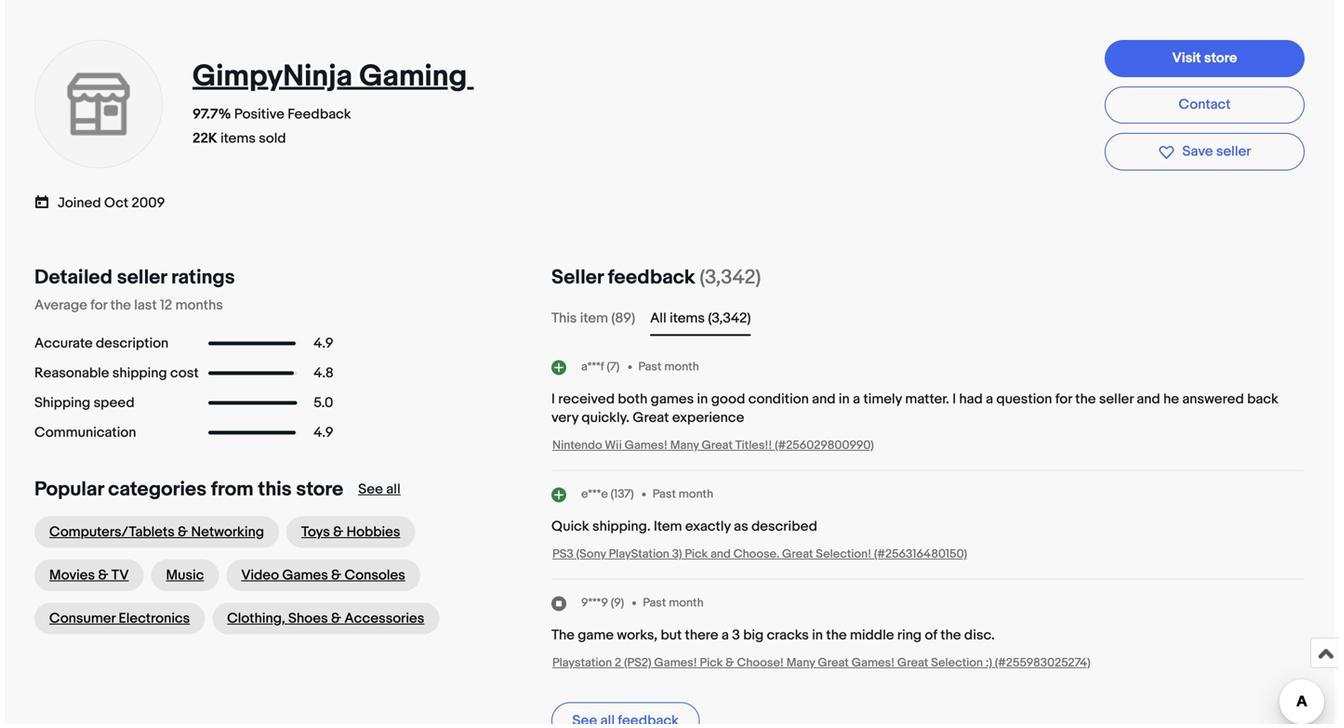 Task type: vqa. For each thing, say whether or not it's contained in the screenshot.
top +
no



Task type: locate. For each thing, give the bounding box(es) containing it.
seller right save
[[1217, 143, 1252, 160]]

2 vertical spatial past
[[643, 596, 666, 611]]

5.0
[[314, 395, 333, 412]]

games
[[651, 391, 694, 408]]

2
[[615, 656, 622, 671]]

past month up quick shipping.  item exactly as described
[[653, 487, 714, 502]]

1 vertical spatial for
[[1056, 391, 1073, 408]]

in up "playstation 2 (ps2) games! pick & choose! many great games! great selection :) (#255983025274)" link on the bottom
[[812, 628, 823, 644]]

(3,342)
[[700, 266, 761, 290], [708, 310, 751, 327]]

seller up last
[[117, 266, 167, 290]]

reasonable
[[34, 365, 109, 382]]

& right the shoes
[[331, 611, 341, 628]]

for inside i received both games in good condition and in a timely matter. i had a question for the seller and he answered back very quickly. great experience
[[1056, 391, 1073, 408]]

0 vertical spatial (3,342)
[[700, 266, 761, 290]]

past right (7)
[[638, 360, 662, 374]]

(7)
[[607, 360, 620, 374]]

0 vertical spatial items
[[221, 130, 256, 147]]

0 vertical spatial for
[[90, 297, 107, 314]]

toys
[[301, 524, 330, 541]]

and
[[812, 391, 836, 408], [1137, 391, 1161, 408], [711, 548, 731, 562]]

9***9 (9)
[[581, 596, 624, 611]]

and right condition on the bottom right
[[812, 391, 836, 408]]

1 horizontal spatial and
[[812, 391, 836, 408]]

:)
[[986, 656, 993, 671]]

items right all
[[670, 310, 705, 327]]

gimpyninja gaming image
[[33, 39, 164, 169]]

(ps2)
[[624, 656, 652, 671]]

2 horizontal spatial seller
[[1217, 143, 1252, 160]]

1 vertical spatial past
[[653, 487, 676, 502]]

0 horizontal spatial many
[[670, 439, 699, 453]]

matter.
[[905, 391, 950, 408]]

0 vertical spatial seller
[[1217, 143, 1252, 160]]

(#255983025274)
[[995, 656, 1091, 671]]

the right of
[[941, 628, 961, 644]]

a left 3
[[722, 628, 729, 644]]

visit
[[1173, 50, 1201, 67]]

97.7% positive feedback 22k items sold
[[193, 106, 351, 147]]

2 4.9 from the top
[[314, 425, 333, 442]]

1 horizontal spatial seller
[[1099, 391, 1134, 408]]

selection
[[931, 656, 983, 671]]

toys & hobbies
[[301, 524, 400, 541]]

& down popular categories from this store
[[178, 524, 188, 541]]

1 horizontal spatial a
[[853, 391, 861, 408]]

nintendo
[[553, 439, 602, 453]]

2 vertical spatial seller
[[1099, 391, 1134, 408]]

past up but at bottom
[[643, 596, 666, 611]]

pick
[[685, 548, 708, 562], [700, 656, 723, 671]]

items inside "97.7% positive feedback 22k items sold"
[[221, 130, 256, 147]]

(3,342) up all items (3,342)
[[700, 266, 761, 290]]

titles!!
[[736, 439, 772, 453]]

described
[[752, 519, 818, 536]]

great down both
[[633, 410, 669, 427]]

(3,342) inside tab list
[[708, 310, 751, 327]]

months
[[175, 297, 223, 314]]

1 horizontal spatial many
[[787, 656, 815, 671]]

average for the last 12 months
[[34, 297, 223, 314]]

he
[[1164, 391, 1180, 408]]

2 vertical spatial month
[[669, 596, 704, 611]]

month for but
[[669, 596, 704, 611]]

movies
[[49, 568, 95, 584]]

works,
[[617, 628, 658, 644]]

store up toys
[[296, 478, 343, 502]]

see
[[358, 482, 383, 498]]

playstation
[[553, 656, 612, 671]]

for
[[90, 297, 107, 314], [1056, 391, 1073, 408]]

month up games
[[665, 360, 699, 374]]

(3,342) for seller feedback (3,342)
[[700, 266, 761, 290]]

0 vertical spatial past
[[638, 360, 662, 374]]

contact
[[1179, 96, 1231, 113]]

for down detailed
[[90, 297, 107, 314]]

items down positive
[[221, 130, 256, 147]]

month up quick shipping.  item exactly as described
[[679, 487, 714, 502]]

1 vertical spatial month
[[679, 487, 714, 502]]

seller left the he
[[1099, 391, 1134, 408]]

1 vertical spatial past month
[[653, 487, 714, 502]]

playstation 2 (ps2) games! pick & choose! many great games! great selection :) (#255983025274)
[[553, 656, 1091, 671]]

wii
[[605, 439, 622, 453]]

ps3
[[553, 548, 574, 562]]

1 vertical spatial (3,342)
[[708, 310, 751, 327]]

1 horizontal spatial i
[[953, 391, 956, 408]]

great
[[633, 410, 669, 427], [702, 439, 733, 453], [782, 548, 814, 562], [818, 656, 849, 671], [898, 656, 929, 671]]

seller
[[1217, 143, 1252, 160], [117, 266, 167, 290], [1099, 391, 1134, 408]]

2 vertical spatial past month
[[643, 596, 704, 611]]

past month up but at bottom
[[643, 596, 704, 611]]

a right had
[[986, 391, 994, 408]]

movies & tv link
[[34, 560, 144, 592]]

e***e
[[581, 487, 608, 502]]

seller inside i received both games in good condition and in a timely matter. i had a question for the seller and he answered back very quickly. great experience
[[1099, 391, 1134, 408]]

seller inside button
[[1217, 143, 1252, 160]]

great down the game works, but there a 3 big cracks in the middle ring of the disc.
[[818, 656, 849, 671]]

0 vertical spatial store
[[1205, 50, 1238, 67]]

ps3 (sony playstation 3) pick and choose. great selection! (#256316480150)
[[553, 548, 967, 562]]

i left had
[[953, 391, 956, 408]]

in up experience
[[697, 391, 708, 408]]

0 horizontal spatial items
[[221, 130, 256, 147]]

items inside tab list
[[670, 310, 705, 327]]

many down experience
[[670, 439, 699, 453]]

description
[[96, 336, 169, 352]]

i received both games in good condition and in a timely matter. i had a question for the seller and he answered back very quickly. great experience
[[552, 391, 1279, 427]]

0 vertical spatial past month
[[638, 360, 699, 374]]

question
[[997, 391, 1053, 408]]

1 horizontal spatial items
[[670, 310, 705, 327]]

(3,342) right all
[[708, 310, 751, 327]]

0 vertical spatial pick
[[685, 548, 708, 562]]

1 horizontal spatial for
[[1056, 391, 1073, 408]]

1 vertical spatial many
[[787, 656, 815, 671]]

0 horizontal spatial store
[[296, 478, 343, 502]]

in
[[697, 391, 708, 408], [839, 391, 850, 408], [812, 628, 823, 644]]

& right toys
[[333, 524, 343, 541]]

pick for but
[[700, 656, 723, 671]]

4.9
[[314, 336, 333, 352], [314, 425, 333, 442]]

shipping.
[[593, 519, 651, 536]]

past month for games
[[638, 360, 699, 374]]

this
[[552, 310, 577, 327]]

& left tv
[[98, 568, 108, 584]]

4.9 up the 4.8
[[314, 336, 333, 352]]

cracks
[[767, 628, 809, 644]]

pick for exactly
[[685, 548, 708, 562]]

pick right 3)
[[685, 548, 708, 562]]

the game works, but there a 3 big cracks in the middle ring of the disc.
[[552, 628, 995, 644]]

but
[[661, 628, 682, 644]]

tab list
[[552, 309, 1305, 329]]

1 4.9 from the top
[[314, 336, 333, 352]]

last
[[134, 297, 157, 314]]

for right question
[[1056, 391, 1073, 408]]

1 vertical spatial items
[[670, 310, 705, 327]]

see all
[[358, 482, 401, 498]]

of
[[925, 628, 938, 644]]

middle
[[850, 628, 894, 644]]

4.9 for communication
[[314, 425, 333, 442]]

0 vertical spatial many
[[670, 439, 699, 453]]

and down exactly
[[711, 548, 731, 562]]

past month up games
[[638, 360, 699, 374]]

i up very
[[552, 391, 555, 408]]

2 horizontal spatial in
[[839, 391, 850, 408]]

ratings
[[171, 266, 235, 290]]

disc.
[[965, 628, 995, 644]]

4.9 down 5.0
[[314, 425, 333, 442]]

text__icon wrapper image
[[34, 193, 58, 210]]

2 i from the left
[[953, 391, 956, 408]]

detailed
[[34, 266, 113, 290]]

4.9 for accurate description
[[314, 336, 333, 352]]

the right question
[[1076, 391, 1096, 408]]

oct
[[104, 195, 128, 211]]

received
[[558, 391, 615, 408]]

video
[[241, 568, 279, 584]]

categories
[[108, 478, 207, 502]]

1 horizontal spatial in
[[812, 628, 823, 644]]

0 horizontal spatial for
[[90, 297, 107, 314]]

this item (89)
[[552, 310, 635, 327]]

1 vertical spatial seller
[[117, 266, 167, 290]]

games!
[[625, 439, 668, 453], [654, 656, 697, 671], [852, 656, 895, 671]]

1 vertical spatial 4.9
[[314, 425, 333, 442]]

0 vertical spatial month
[[665, 360, 699, 374]]

games! down middle
[[852, 656, 895, 671]]

item
[[580, 310, 608, 327]]

accurate
[[34, 336, 93, 352]]

a left 'timely'
[[853, 391, 861, 408]]

1 vertical spatial pick
[[700, 656, 723, 671]]

0 horizontal spatial i
[[552, 391, 555, 408]]

communication
[[34, 425, 136, 442]]

consumer
[[49, 611, 115, 628]]

22k
[[193, 130, 217, 147]]

0 horizontal spatial seller
[[117, 266, 167, 290]]

month for exactly
[[679, 487, 714, 502]]

many down 'cracks'
[[787, 656, 815, 671]]

shipping speed
[[34, 395, 135, 412]]

store
[[1205, 50, 1238, 67], [296, 478, 343, 502]]

big
[[743, 628, 764, 644]]

month up but at bottom
[[669, 596, 704, 611]]

games! down but at bottom
[[654, 656, 697, 671]]

visit store
[[1173, 50, 1238, 67]]

positive
[[234, 106, 285, 123]]

items
[[221, 130, 256, 147], [670, 310, 705, 327]]

pick down there
[[700, 656, 723, 671]]

store right visit
[[1205, 50, 1238, 67]]

&
[[178, 524, 188, 541], [333, 524, 343, 541], [98, 568, 108, 584], [331, 568, 341, 584], [331, 611, 341, 628], [726, 656, 735, 671]]

past up item
[[653, 487, 676, 502]]

and left the he
[[1137, 391, 1161, 408]]

in left 'timely'
[[839, 391, 850, 408]]

many
[[670, 439, 699, 453], [787, 656, 815, 671]]

0 vertical spatial 4.9
[[314, 336, 333, 352]]



Task type: describe. For each thing, give the bounding box(es) containing it.
1 horizontal spatial store
[[1205, 50, 1238, 67]]

(#256316480150)
[[874, 548, 967, 562]]

save
[[1183, 143, 1213, 160]]

had
[[959, 391, 983, 408]]

e***e (137)
[[581, 487, 634, 502]]

a***f
[[581, 360, 604, 374]]

2 horizontal spatial a
[[986, 391, 994, 408]]

1 vertical spatial store
[[296, 478, 343, 502]]

97.7%
[[193, 106, 231, 123]]

gaming
[[359, 59, 467, 95]]

the up "playstation 2 (ps2) games! pick & choose! many great games! great selection :) (#255983025274)" link on the bottom
[[826, 628, 847, 644]]

experience
[[672, 410, 745, 427]]

clothing,
[[227, 611, 285, 628]]

3)
[[672, 548, 682, 562]]

timely
[[864, 391, 902, 408]]

as
[[734, 519, 749, 536]]

1 i from the left
[[552, 391, 555, 408]]

from
[[211, 478, 254, 502]]

the
[[552, 628, 575, 644]]

12
[[160, 297, 172, 314]]

item
[[654, 519, 682, 536]]

4.8
[[314, 365, 334, 382]]

& right games
[[331, 568, 341, 584]]

average
[[34, 297, 87, 314]]

tv
[[111, 568, 129, 584]]

2009
[[132, 195, 165, 211]]

electronics
[[119, 611, 190, 628]]

(#256029800990)
[[775, 439, 874, 453]]

past month for but
[[643, 596, 704, 611]]

(3,342) for all items (3,342)
[[708, 310, 751, 327]]

quickly.
[[582, 410, 630, 427]]

nintendo wii games! many great titles!! (#256029800990) link
[[553, 439, 874, 453]]

gimpyninja gaming link
[[193, 59, 474, 95]]

all
[[650, 310, 667, 327]]

all
[[386, 482, 401, 498]]

consumer electronics link
[[34, 603, 205, 635]]

great down ring
[[898, 656, 929, 671]]

consumer electronics
[[49, 611, 190, 628]]

past for works,
[[643, 596, 666, 611]]

save seller button
[[1105, 133, 1305, 170]]

movies & tv
[[49, 568, 129, 584]]

great down experience
[[702, 439, 733, 453]]

the inside i received both games in good condition and in a timely matter. i had a question for the seller and he answered back very quickly. great experience
[[1076, 391, 1096, 408]]

music
[[166, 568, 204, 584]]

great down described
[[782, 548, 814, 562]]

video games & consoles link
[[226, 560, 420, 592]]

& down 3
[[726, 656, 735, 671]]

month for games
[[665, 360, 699, 374]]

playstation
[[609, 548, 670, 562]]

great inside i received both games in good condition and in a timely matter. i had a question for the seller and he answered back very quickly. great experience
[[633, 410, 669, 427]]

joined oct 2009
[[58, 195, 165, 211]]

ring
[[898, 628, 922, 644]]

speed
[[94, 395, 135, 412]]

seller for detailed
[[117, 266, 167, 290]]

(137)
[[611, 487, 634, 502]]

save seller
[[1183, 143, 1252, 160]]

popular
[[34, 478, 104, 502]]

music link
[[151, 560, 219, 592]]

answered
[[1183, 391, 1244, 408]]

past for both
[[638, 360, 662, 374]]

games! right wii
[[625, 439, 668, 453]]

clothing, shoes & accessories
[[227, 611, 425, 628]]

toys & hobbies link
[[287, 517, 415, 549]]

exactly
[[685, 519, 731, 536]]

clothing, shoes & accessories link
[[212, 603, 439, 635]]

the left last
[[110, 297, 131, 314]]

games
[[282, 568, 328, 584]]

hobbies
[[347, 524, 400, 541]]

popular categories from this store
[[34, 478, 343, 502]]

past month for exactly
[[653, 487, 714, 502]]

tab list containing this item (89)
[[552, 309, 1305, 329]]

video games & consoles
[[241, 568, 405, 584]]

playstation 2 (ps2) games! pick & choose! many great games! great selection :) (#255983025274) link
[[553, 656, 1091, 671]]

feedback
[[608, 266, 695, 290]]

visit store link
[[1105, 40, 1305, 77]]

selection!
[[816, 548, 872, 562]]

0 horizontal spatial in
[[697, 391, 708, 408]]

joined
[[58, 195, 101, 211]]

(sony
[[576, 548, 606, 562]]

game
[[578, 628, 614, 644]]

networking
[[191, 524, 264, 541]]

reasonable shipping cost
[[34, 365, 199, 382]]

2 horizontal spatial and
[[1137, 391, 1161, 408]]

(89)
[[612, 310, 635, 327]]

9***9
[[581, 596, 608, 611]]

all items (3,342)
[[650, 310, 751, 327]]

shipping
[[112, 365, 167, 382]]

past for item
[[653, 487, 676, 502]]

seller feedback (3,342)
[[552, 266, 761, 290]]

shipping
[[34, 395, 90, 412]]

very
[[552, 410, 579, 427]]

computers/tablets
[[49, 524, 175, 541]]

0 horizontal spatial a
[[722, 628, 729, 644]]

computers/tablets & networking link
[[34, 517, 279, 549]]

0 horizontal spatial and
[[711, 548, 731, 562]]

seller
[[552, 266, 604, 290]]

this
[[258, 478, 292, 502]]

seller for save
[[1217, 143, 1252, 160]]

sold
[[259, 130, 286, 147]]



